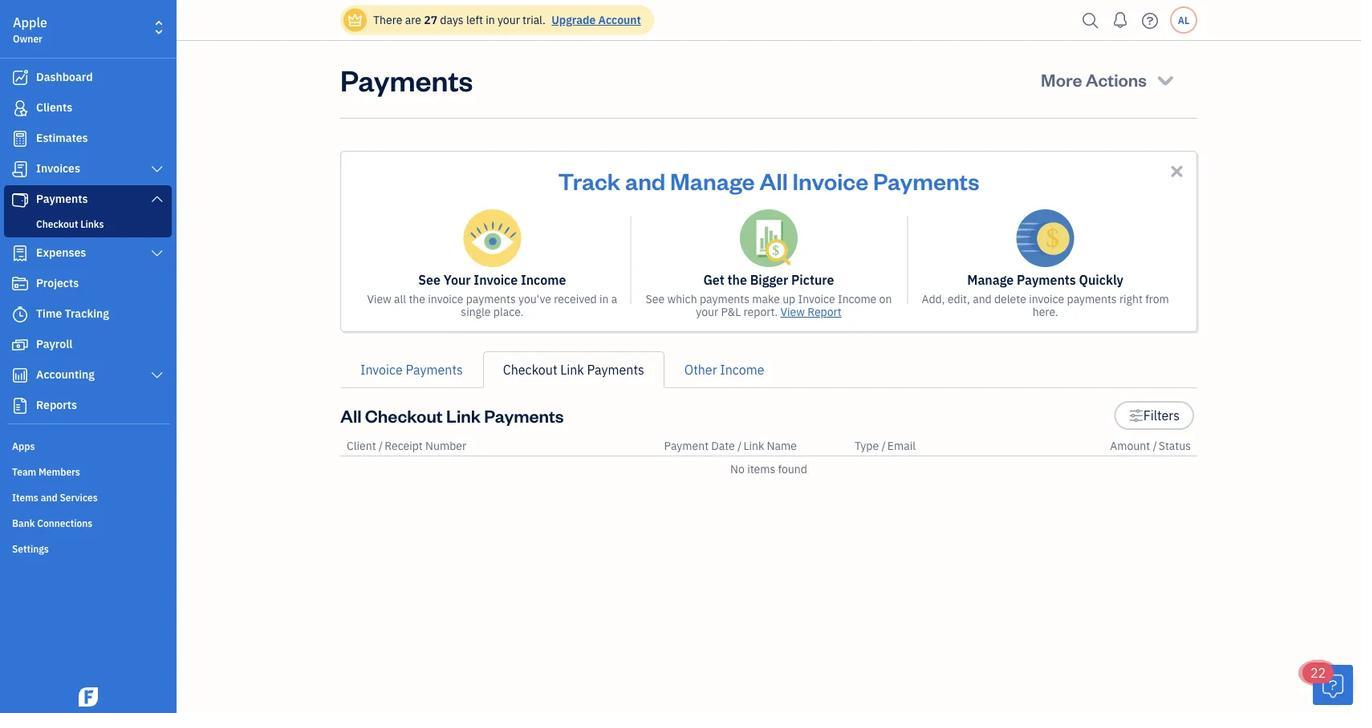 Task type: locate. For each thing, give the bounding box(es) containing it.
1 horizontal spatial link
[[561, 362, 584, 379]]

checkout down place. at left top
[[503, 362, 558, 379]]

chevron large down image for payments
[[150, 193, 165, 206]]

time
[[36, 306, 62, 321]]

items and services
[[12, 491, 98, 504]]

invoice image
[[10, 161, 30, 177]]

1 vertical spatial your
[[696, 305, 719, 320]]

in left the a
[[600, 292, 609, 307]]

view inside see your invoice income view all the invoice payments you've received in a single place.
[[367, 292, 392, 307]]

2 horizontal spatial and
[[973, 292, 992, 307]]

picture
[[792, 272, 835, 289]]

notifications image
[[1108, 4, 1134, 36]]

1 horizontal spatial all
[[760, 165, 788, 196]]

1 horizontal spatial in
[[600, 292, 609, 307]]

chevron large down image down checkout links link at top left
[[150, 247, 165, 260]]

/ right 'type' in the right bottom of the page
[[882, 439, 886, 454]]

2 horizontal spatial income
[[838, 292, 877, 307]]

0 vertical spatial in
[[486, 12, 495, 27]]

2 vertical spatial link
[[744, 439, 765, 454]]

links
[[80, 218, 104, 230]]

members
[[39, 466, 80, 479]]

the right get
[[728, 272, 748, 289]]

0 horizontal spatial view
[[367, 292, 392, 307]]

days
[[440, 12, 464, 27]]

the
[[728, 272, 748, 289], [409, 292, 426, 307]]

0 vertical spatial the
[[728, 272, 748, 289]]

track and manage all invoice payments
[[559, 165, 980, 196]]

payments inside see your invoice income view all the invoice payments you've received in a single place.
[[466, 292, 516, 307]]

income inside see which payments make up invoice income on your p&l report.
[[838, 292, 877, 307]]

income right other
[[721, 362, 765, 379]]

your
[[498, 12, 520, 27], [696, 305, 719, 320]]

view right make
[[781, 305, 805, 320]]

1 vertical spatial all
[[340, 404, 362, 427]]

3 payments from the left
[[1068, 292, 1118, 307]]

2 horizontal spatial link
[[744, 439, 765, 454]]

checkout links link
[[7, 214, 169, 234]]

0 horizontal spatial payments
[[466, 292, 516, 307]]

team members link
[[4, 459, 172, 483]]

all up get the bigger picture
[[760, 165, 788, 196]]

track
[[559, 165, 621, 196]]

22 button
[[1303, 663, 1354, 706]]

1 horizontal spatial manage
[[968, 272, 1014, 289]]

checkout inside 'main' element
[[36, 218, 78, 230]]

invoice inside see your invoice income view all the invoice payments you've received in a single place.
[[474, 272, 518, 289]]

2 horizontal spatial payments
[[1068, 292, 1118, 307]]

no
[[731, 462, 745, 477]]

manage payments quickly add, edit, and delete invoice payments right from here.
[[922, 272, 1170, 320]]

0 horizontal spatial see
[[419, 272, 441, 289]]

0 horizontal spatial invoice
[[428, 292, 464, 307]]

0 vertical spatial manage
[[671, 165, 755, 196]]

0 vertical spatial see
[[419, 272, 441, 289]]

projects
[[36, 276, 79, 291]]

in
[[486, 12, 495, 27], [600, 292, 609, 307]]

2 / from the left
[[738, 439, 742, 454]]

and for manage
[[626, 165, 666, 196]]

resource center badge image
[[1314, 666, 1354, 706]]

payments down your
[[466, 292, 516, 307]]

go to help image
[[1138, 8, 1164, 33]]

invoice for your
[[428, 292, 464, 307]]

checkout for checkout links
[[36, 218, 78, 230]]

0 horizontal spatial your
[[498, 12, 520, 27]]

1 invoice from the left
[[428, 292, 464, 307]]

all up 'client'
[[340, 404, 362, 427]]

0 vertical spatial link
[[561, 362, 584, 379]]

actions
[[1086, 68, 1148, 91]]

see left your
[[419, 272, 441, 289]]

payments down quickly
[[1068, 292, 1118, 307]]

chevron large down image
[[150, 163, 165, 176], [150, 193, 165, 206], [150, 247, 165, 260], [150, 369, 165, 382]]

client / receipt number
[[347, 439, 467, 454]]

1 horizontal spatial payments
[[700, 292, 750, 307]]

settings link
[[4, 536, 172, 561]]

report image
[[10, 398, 30, 414]]

chevron large down image for expenses
[[150, 247, 165, 260]]

1 payments from the left
[[466, 292, 516, 307]]

p&l
[[721, 305, 741, 320]]

checkout up receipt in the left of the page
[[365, 404, 443, 427]]

view report
[[781, 305, 842, 320]]

chevron large down image up payments link
[[150, 163, 165, 176]]

invoice payments link
[[340, 352, 483, 389]]

and
[[626, 165, 666, 196], [973, 292, 992, 307], [41, 491, 58, 504]]

in inside see your invoice income view all the invoice payments you've received in a single place.
[[600, 292, 609, 307]]

dashboard image
[[10, 70, 30, 86]]

see for your
[[419, 272, 441, 289]]

report
[[808, 305, 842, 320]]

accounting
[[36, 367, 95, 382]]

0 vertical spatial income
[[521, 272, 566, 289]]

3 / from the left
[[882, 439, 886, 454]]

the inside see your invoice income view all the invoice payments you've received in a single place.
[[409, 292, 426, 307]]

0 horizontal spatial checkout
[[36, 218, 78, 230]]

view
[[367, 292, 392, 307], [781, 305, 805, 320]]

payment image
[[10, 192, 30, 208]]

expenses
[[36, 245, 86, 260]]

income left on
[[838, 292, 877, 307]]

4 chevron large down image from the top
[[150, 369, 165, 382]]

upgrade
[[552, 12, 596, 27]]

apps link
[[4, 434, 172, 458]]

3 chevron large down image from the top
[[150, 247, 165, 260]]

payment date button
[[665, 439, 735, 454]]

services
[[60, 491, 98, 504]]

chevron large down image inside accounting link
[[150, 369, 165, 382]]

chart image
[[10, 368, 30, 384]]

client image
[[10, 100, 30, 116]]

owner
[[13, 32, 42, 45]]

payments inside 'main' element
[[36, 192, 88, 206]]

see inside see which payments make up invoice income on your p&l report.
[[646, 292, 665, 307]]

project image
[[10, 276, 30, 292]]

invoice right delete
[[1030, 292, 1065, 307]]

see left which
[[646, 292, 665, 307]]

invoices link
[[4, 155, 172, 184]]

0 horizontal spatial income
[[521, 272, 566, 289]]

invoice inside manage payments quickly add, edit, and delete invoice payments right from here.
[[1030, 292, 1065, 307]]

your left p&l
[[696, 305, 719, 320]]

chevron large down image up checkout links link at top left
[[150, 193, 165, 206]]

the right all
[[409, 292, 426, 307]]

bigger
[[751, 272, 789, 289]]

payments down get
[[700, 292, 750, 307]]

projects link
[[4, 270, 172, 299]]

your left trial.
[[498, 12, 520, 27]]

0 horizontal spatial link
[[446, 404, 481, 427]]

2 vertical spatial and
[[41, 491, 58, 504]]

invoice inside see your invoice income view all the invoice payments you've received in a single place.
[[428, 292, 464, 307]]

checkout up 'expenses'
[[36, 218, 78, 230]]

and right items
[[41, 491, 58, 504]]

1 vertical spatial the
[[409, 292, 426, 307]]

in right left
[[486, 12, 495, 27]]

link down received
[[561, 362, 584, 379]]

checkout links
[[36, 218, 104, 230]]

0 horizontal spatial the
[[409, 292, 426, 307]]

which
[[668, 292, 698, 307]]

estimate image
[[10, 131, 30, 147]]

payments inside manage payments quickly add, edit, and delete invoice payments right from here.
[[1017, 272, 1077, 289]]

1 / from the left
[[379, 439, 383, 454]]

1 vertical spatial in
[[600, 292, 609, 307]]

1 horizontal spatial and
[[626, 165, 666, 196]]

payments inside manage payments quickly add, edit, and delete invoice payments right from here.
[[1068, 292, 1118, 307]]

checkout for checkout link payments
[[503, 362, 558, 379]]

freshbooks image
[[75, 688, 101, 707]]

view left all
[[367, 292, 392, 307]]

4 / from the left
[[1153, 439, 1158, 454]]

income up the you've on the left of page
[[521, 272, 566, 289]]

1 horizontal spatial income
[[721, 362, 765, 379]]

2 horizontal spatial checkout
[[503, 362, 558, 379]]

1 horizontal spatial invoice
[[1030, 292, 1065, 307]]

other income
[[685, 362, 765, 379]]

/ right date
[[738, 439, 742, 454]]

delete
[[995, 292, 1027, 307]]

/ left status
[[1153, 439, 1158, 454]]

link up items
[[744, 439, 765, 454]]

from
[[1146, 292, 1170, 307]]

and right 'track'
[[626, 165, 666, 196]]

and inside items and services link
[[41, 491, 58, 504]]

see
[[419, 272, 441, 289], [646, 292, 665, 307]]

/ for type
[[882, 439, 886, 454]]

0 vertical spatial and
[[626, 165, 666, 196]]

team members
[[12, 466, 80, 479]]

1 vertical spatial manage
[[968, 272, 1014, 289]]

22
[[1311, 665, 1327, 682]]

link up number
[[446, 404, 481, 427]]

report.
[[744, 305, 778, 320]]

payments inside see which payments make up invoice income on your p&l report.
[[700, 292, 750, 307]]

email
[[888, 439, 916, 454]]

0 vertical spatial checkout
[[36, 218, 78, 230]]

team
[[12, 466, 36, 479]]

income
[[521, 272, 566, 289], [838, 292, 877, 307], [721, 362, 765, 379]]

invoice for payments
[[1030, 292, 1065, 307]]

invoice payments
[[361, 362, 463, 379]]

number
[[426, 439, 467, 454]]

invoice
[[428, 292, 464, 307], [1030, 292, 1065, 307]]

1 horizontal spatial your
[[696, 305, 719, 320]]

1 horizontal spatial see
[[646, 292, 665, 307]]

chevron large down image inside the expenses link
[[150, 247, 165, 260]]

payments for add,
[[1068, 292, 1118, 307]]

items
[[12, 491, 38, 504]]

all
[[760, 165, 788, 196], [340, 404, 362, 427]]

chevron large down image down payroll 'link'
[[150, 369, 165, 382]]

0 horizontal spatial in
[[486, 12, 495, 27]]

invoice down your
[[428, 292, 464, 307]]

2 chevron large down image from the top
[[150, 193, 165, 206]]

1 vertical spatial checkout
[[503, 362, 558, 379]]

right
[[1120, 292, 1143, 307]]

and right 'edit,'
[[973, 292, 992, 307]]

2 payments from the left
[[700, 292, 750, 307]]

/ right 'client'
[[379, 439, 383, 454]]

payments
[[340, 60, 473, 98], [874, 165, 980, 196], [36, 192, 88, 206], [1017, 272, 1077, 289], [406, 362, 463, 379], [587, 362, 645, 379], [484, 404, 564, 427]]

link
[[561, 362, 584, 379], [446, 404, 481, 427], [744, 439, 765, 454]]

1 vertical spatial income
[[838, 292, 877, 307]]

dashboard link
[[4, 63, 172, 92]]

add,
[[922, 292, 946, 307]]

see inside see your invoice income view all the invoice payments you've received in a single place.
[[419, 272, 441, 289]]

here.
[[1033, 305, 1059, 320]]

2 invoice from the left
[[1030, 292, 1065, 307]]

2 vertical spatial checkout
[[365, 404, 443, 427]]

/
[[379, 439, 383, 454], [738, 439, 742, 454], [882, 439, 886, 454], [1153, 439, 1158, 454]]

1 vertical spatial and
[[973, 292, 992, 307]]

payroll link
[[4, 331, 172, 360]]

0 horizontal spatial and
[[41, 491, 58, 504]]

bank connections link
[[4, 511, 172, 535]]

1 chevron large down image from the top
[[150, 163, 165, 176]]

1 vertical spatial see
[[646, 292, 665, 307]]



Task type: vqa. For each thing, say whether or not it's contained in the screenshot.
Picture
yes



Task type: describe. For each thing, give the bounding box(es) containing it.
crown image
[[347, 12, 364, 29]]

all checkout link payments
[[340, 404, 564, 427]]

and for services
[[41, 491, 58, 504]]

see your invoice income image
[[464, 210, 521, 267]]

settings
[[12, 543, 49, 556]]

see for which
[[646, 292, 665, 307]]

bank connections
[[12, 517, 93, 530]]

close image
[[1168, 162, 1187, 181]]

chevrondown image
[[1155, 68, 1177, 91]]

settings image
[[1129, 406, 1144, 426]]

account
[[599, 12, 641, 27]]

0 horizontal spatial all
[[340, 404, 362, 427]]

receipt
[[385, 439, 423, 454]]

clients
[[36, 100, 72, 115]]

payment date / link name
[[665, 439, 797, 454]]

expenses link
[[4, 239, 172, 268]]

search image
[[1078, 8, 1104, 33]]

other income link
[[665, 352, 785, 389]]

27
[[424, 12, 438, 27]]

reports link
[[4, 392, 172, 421]]

status
[[1159, 439, 1192, 454]]

upgrade account link
[[549, 12, 641, 27]]

see which payments make up invoice income on your p&l report.
[[646, 292, 892, 320]]

edit,
[[948, 292, 971, 307]]

time tracking link
[[4, 300, 172, 329]]

payments for income
[[466, 292, 516, 307]]

2 vertical spatial income
[[721, 362, 765, 379]]

more
[[1042, 68, 1083, 91]]

time tracking
[[36, 306, 109, 321]]

up
[[783, 292, 796, 307]]

you've
[[519, 292, 552, 307]]

checkout link payments
[[503, 362, 645, 379]]

see your invoice income view all the invoice payments you've received in a single place.
[[367, 272, 618, 320]]

al button
[[1171, 6, 1198, 34]]

invoice inside invoice payments link
[[361, 362, 403, 379]]

/ for client
[[379, 439, 383, 454]]

type / email
[[855, 439, 916, 454]]

1 horizontal spatial the
[[728, 272, 748, 289]]

on
[[880, 292, 892, 307]]

make
[[753, 292, 780, 307]]

received
[[554, 292, 597, 307]]

quickly
[[1080, 272, 1124, 289]]

payment
[[665, 439, 709, 454]]

filters button
[[1115, 402, 1195, 430]]

1 vertical spatial link
[[446, 404, 481, 427]]

1 horizontal spatial view
[[781, 305, 805, 320]]

dashboard
[[36, 69, 93, 84]]

items and services link
[[4, 485, 172, 509]]

more actions button
[[1027, 60, 1192, 99]]

main element
[[0, 0, 217, 714]]

more actions
[[1042, 68, 1148, 91]]

there are 27 days left in your trial. upgrade account
[[373, 12, 641, 27]]

client
[[347, 439, 376, 454]]

accounting link
[[4, 361, 172, 390]]

name
[[767, 439, 797, 454]]

amount
[[1111, 439, 1151, 454]]

no items found
[[731, 462, 808, 477]]

0 vertical spatial all
[[760, 165, 788, 196]]

reports
[[36, 398, 77, 413]]

invoice inside see which payments make up invoice income on your p&l report.
[[799, 292, 836, 307]]

1 horizontal spatial checkout
[[365, 404, 443, 427]]

al
[[1179, 14, 1190, 27]]

amount / status
[[1111, 439, 1192, 454]]

and inside manage payments quickly add, edit, and delete invoice payments right from here.
[[973, 292, 992, 307]]

single
[[461, 305, 491, 320]]

are
[[405, 12, 422, 27]]

there
[[373, 12, 403, 27]]

manage payments quickly image
[[1017, 210, 1075, 267]]

a
[[612, 292, 618, 307]]

all
[[394, 292, 406, 307]]

0 vertical spatial your
[[498, 12, 520, 27]]

apple owner
[[13, 14, 47, 45]]

found
[[779, 462, 808, 477]]

place.
[[494, 305, 524, 320]]

timer image
[[10, 307, 30, 323]]

tracking
[[65, 306, 109, 321]]

checkout link payments link
[[483, 352, 665, 389]]

your
[[444, 272, 471, 289]]

apple
[[13, 14, 47, 31]]

connections
[[37, 517, 93, 530]]

bank
[[12, 517, 35, 530]]

expense image
[[10, 246, 30, 262]]

payroll
[[36, 337, 72, 352]]

estimates link
[[4, 124, 172, 153]]

manage inside manage payments quickly add, edit, and delete invoice payments right from here.
[[968, 272, 1014, 289]]

apps
[[12, 440, 35, 453]]

left
[[467, 12, 483, 27]]

estimates
[[36, 130, 88, 145]]

items
[[748, 462, 776, 477]]

0 horizontal spatial manage
[[671, 165, 755, 196]]

payments link
[[4, 186, 172, 214]]

amount button
[[1111, 439, 1151, 454]]

chevron large down image for invoices
[[150, 163, 165, 176]]

other
[[685, 362, 718, 379]]

your inside see which payments make up invoice income on your p&l report.
[[696, 305, 719, 320]]

filters
[[1144, 408, 1180, 424]]

type
[[855, 439, 879, 454]]

/ for amount
[[1153, 439, 1158, 454]]

clients link
[[4, 94, 172, 123]]

money image
[[10, 337, 30, 353]]

get the bigger picture image
[[740, 210, 798, 267]]

chevron large down image for accounting
[[150, 369, 165, 382]]

income inside see your invoice income view all the invoice payments you've received in a single place.
[[521, 272, 566, 289]]



